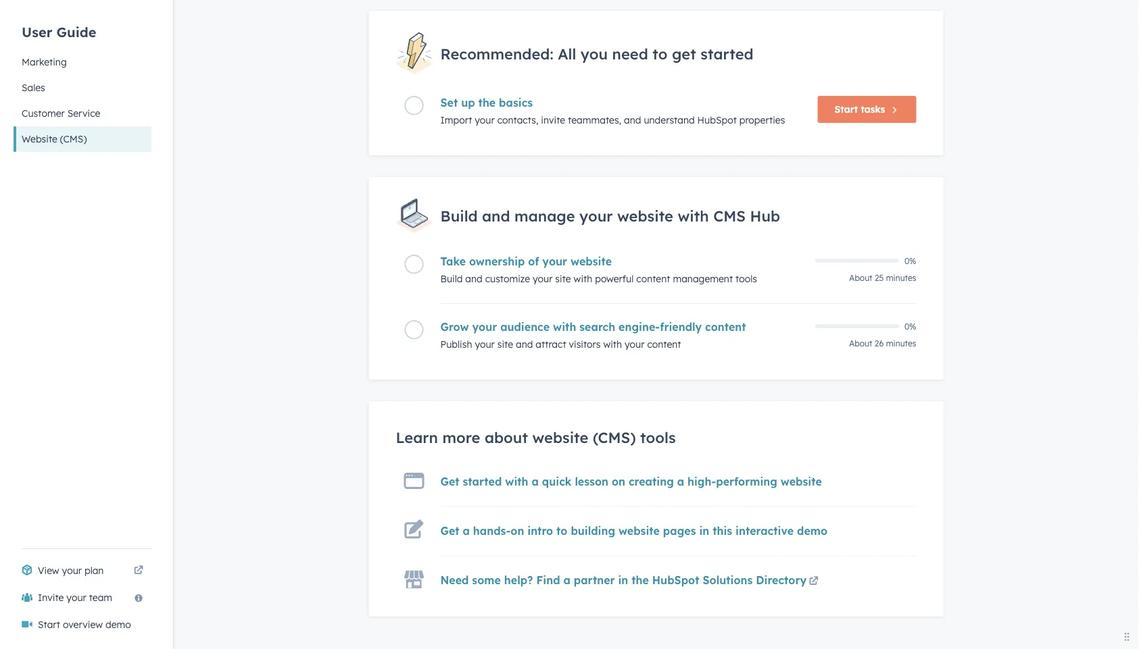 Task type: describe. For each thing, give the bounding box(es) containing it.
customer service button
[[14, 101, 151, 126]]

import
[[440, 114, 472, 126]]

find
[[536, 574, 560, 587]]

with left quick
[[505, 475, 528, 488]]

building
[[571, 524, 615, 538]]

with inside take ownership of your website build and customize your site with powerful content management tools
[[574, 273, 592, 285]]

attract
[[536, 339, 566, 350]]

with up attract
[[553, 320, 576, 334]]

visitors
[[569, 339, 601, 350]]

1 vertical spatial demo
[[105, 619, 131, 631]]

set
[[440, 96, 458, 110]]

quick
[[542, 475, 572, 488]]

and inside take ownership of your website build and customize your site with powerful content management tools
[[465, 273, 482, 285]]

about 25 minutes
[[849, 273, 916, 283]]

customer
[[22, 107, 65, 119]]

2 vertical spatial content
[[647, 339, 681, 350]]

1 horizontal spatial to
[[652, 44, 667, 63]]

your inside button
[[66, 592, 86, 604]]

0 vertical spatial on
[[612, 475, 625, 488]]

take ownership of your website button
[[440, 255, 807, 268]]

high-
[[687, 475, 716, 488]]

site inside the grow your audience with search engine-friendly content publish your site and attract visitors with your content
[[497, 339, 513, 350]]

interactive
[[735, 524, 794, 538]]

recommended:
[[440, 44, 553, 63]]

a inside the need some help? find a partner in the hubspot solutions directory link
[[563, 574, 570, 587]]

team
[[89, 592, 112, 604]]

your left plan
[[62, 565, 82, 577]]

start for start tasks
[[834, 104, 858, 115]]

website left pages
[[618, 524, 660, 538]]

link opens in a new window image inside the need some help? find a partner in the hubspot solutions directory link
[[809, 577, 818, 587]]

sales
[[22, 82, 45, 94]]

search
[[579, 320, 615, 334]]

view your plan link
[[14, 558, 151, 585]]

this
[[713, 524, 732, 538]]

lesson
[[575, 475, 608, 488]]

get for get a hands-on intro to building website pages in this interactive demo
[[440, 524, 459, 538]]

your right 'grow'
[[472, 320, 497, 334]]

your down engine-
[[625, 339, 645, 350]]

properties
[[739, 114, 785, 126]]

a left quick
[[532, 475, 539, 488]]

get started with a quick lesson on creating a high-performing website link
[[440, 475, 822, 488]]

25
[[875, 273, 884, 283]]

pages
[[663, 524, 696, 538]]

view your plan
[[38, 565, 104, 577]]

in inside the need some help? find a partner in the hubspot solutions directory link
[[618, 574, 628, 587]]

need
[[612, 44, 648, 63]]

with left cms
[[678, 207, 709, 225]]

grow your audience with search engine-friendly content publish your site and attract visitors with your content
[[440, 320, 746, 350]]

customer service
[[22, 107, 100, 119]]

tools inside take ownership of your website build and customize your site with powerful content management tools
[[735, 273, 757, 285]]

all
[[558, 44, 576, 63]]

0 horizontal spatial started
[[463, 475, 502, 488]]

up
[[461, 96, 475, 110]]

website (cms)
[[22, 133, 87, 145]]

about
[[485, 429, 528, 447]]

contacts,
[[497, 114, 538, 126]]

tasks
[[861, 104, 885, 115]]

1 horizontal spatial started
[[700, 44, 753, 63]]

customize
[[485, 273, 530, 285]]

marketing
[[22, 56, 67, 68]]

performing
[[716, 475, 777, 488]]

service
[[67, 107, 100, 119]]

1 horizontal spatial (cms)
[[593, 429, 636, 447]]

partner
[[574, 574, 615, 587]]

26
[[875, 339, 884, 349]]

need
[[440, 574, 469, 587]]

user guide
[[22, 23, 96, 40]]

manage
[[514, 207, 575, 225]]

and inside the grow your audience with search engine-friendly content publish your site and attract visitors with your content
[[516, 339, 533, 350]]

overview
[[63, 619, 103, 631]]

cms
[[713, 207, 746, 225]]

user
[[22, 23, 52, 40]]

plan
[[84, 565, 104, 577]]

powerful
[[595, 273, 634, 285]]

hands-
[[473, 524, 511, 538]]

1 horizontal spatial demo
[[797, 524, 827, 538]]

0% for grow your audience with search engine-friendly content
[[904, 321, 916, 332]]

content inside take ownership of your website build and customize your site with powerful content management tools
[[636, 273, 670, 285]]

intro
[[527, 524, 553, 538]]

publish
[[440, 339, 472, 350]]

need some help? find a partner in the hubspot solutions directory link
[[440, 574, 821, 590]]

basics
[[499, 96, 533, 110]]

creating
[[629, 475, 674, 488]]

site inside take ownership of your website build and customize your site with powerful content management tools
[[555, 273, 571, 285]]

hub
[[750, 207, 780, 225]]

ownership
[[469, 255, 525, 268]]

audience
[[500, 320, 550, 334]]

you
[[581, 44, 608, 63]]

1 vertical spatial tools
[[640, 429, 676, 447]]

teammates,
[[568, 114, 621, 126]]

invite
[[541, 114, 565, 126]]

a left high-
[[677, 475, 684, 488]]

start overview demo
[[38, 619, 131, 631]]

solutions
[[703, 574, 753, 587]]

of
[[528, 255, 539, 268]]



Task type: vqa. For each thing, say whether or not it's contained in the screenshot.
override
no



Task type: locate. For each thing, give the bounding box(es) containing it.
2 0% from the top
[[904, 321, 916, 332]]

1 vertical spatial hubspot
[[652, 574, 699, 587]]

hubspot left properties
[[697, 114, 737, 126]]

start tasks
[[834, 104, 885, 115]]

1 vertical spatial to
[[556, 524, 567, 538]]

learn
[[396, 429, 438, 447]]

1 horizontal spatial the
[[631, 574, 649, 587]]

hubspot inside set up the basics import your contacts, invite teammates, and understand hubspot properties
[[697, 114, 737, 126]]

recommended: all you need to get started
[[440, 44, 753, 63]]

and down take
[[465, 273, 482, 285]]

start down invite
[[38, 619, 60, 631]]

about
[[849, 273, 872, 283], [849, 339, 872, 349]]

about 26 minutes
[[849, 339, 916, 349]]

take ownership of your website build and customize your site with powerful content management tools
[[440, 255, 757, 285]]

minutes for take ownership of your website
[[886, 273, 916, 283]]

about for take ownership of your website
[[849, 273, 872, 283]]

build and manage your website with cms hub
[[440, 207, 780, 225]]

1 vertical spatial in
[[618, 574, 628, 587]]

1 horizontal spatial tools
[[735, 273, 757, 285]]

management
[[673, 273, 733, 285]]

engine-
[[619, 320, 660, 334]]

0 vertical spatial tools
[[735, 273, 757, 285]]

0 horizontal spatial on
[[511, 524, 524, 538]]

1 vertical spatial start
[[38, 619, 60, 631]]

guide
[[56, 23, 96, 40]]

0 horizontal spatial site
[[497, 339, 513, 350]]

help?
[[504, 574, 533, 587]]

0 horizontal spatial (cms)
[[60, 133, 87, 145]]

on
[[612, 475, 625, 488], [511, 524, 524, 538]]

0 vertical spatial (cms)
[[60, 133, 87, 145]]

website up powerful
[[571, 255, 612, 268]]

0 vertical spatial hubspot
[[697, 114, 737, 126]]

site down audience
[[497, 339, 513, 350]]

build up take
[[440, 207, 478, 225]]

minutes right 26
[[886, 339, 916, 349]]

(cms)
[[60, 133, 87, 145], [593, 429, 636, 447]]

0 vertical spatial the
[[478, 96, 496, 110]]

1 vertical spatial content
[[705, 320, 746, 334]]

0%
[[904, 256, 916, 266], [904, 321, 916, 332]]

minutes for grow your audience with search engine-friendly content
[[886, 339, 916, 349]]

1 horizontal spatial start
[[834, 104, 858, 115]]

0 vertical spatial in
[[699, 524, 709, 538]]

start tasks button
[[818, 96, 916, 123]]

site left powerful
[[555, 273, 571, 285]]

1 horizontal spatial site
[[555, 273, 571, 285]]

sales button
[[14, 75, 151, 101]]

1 horizontal spatial on
[[612, 475, 625, 488]]

the right up
[[478, 96, 496, 110]]

in left this
[[699, 524, 709, 538]]

link opens in a new window image
[[134, 563, 143, 579], [134, 566, 143, 576], [809, 577, 818, 587]]

0 horizontal spatial tools
[[640, 429, 676, 447]]

1 vertical spatial site
[[497, 339, 513, 350]]

start left tasks
[[834, 104, 858, 115]]

a left hands-
[[463, 524, 470, 538]]

start for start overview demo
[[38, 619, 60, 631]]

get a hands-on intro to building website pages in this interactive demo link
[[440, 524, 827, 538]]

build down take
[[440, 273, 463, 285]]

start overview demo link
[[14, 612, 151, 639]]

1 vertical spatial minutes
[[886, 339, 916, 349]]

1 vertical spatial build
[[440, 273, 463, 285]]

0 horizontal spatial demo
[[105, 619, 131, 631]]

0 vertical spatial site
[[555, 273, 571, 285]]

0 vertical spatial started
[[700, 44, 753, 63]]

1 vertical spatial get
[[440, 524, 459, 538]]

view
[[38, 565, 59, 577]]

0% up about 25 minutes
[[904, 256, 916, 266]]

with
[[678, 207, 709, 225], [574, 273, 592, 285], [553, 320, 576, 334], [603, 339, 622, 350], [505, 475, 528, 488]]

start inside start tasks button
[[834, 104, 858, 115]]

website (cms) button
[[14, 126, 151, 152]]

and inside set up the basics import your contacts, invite teammates, and understand hubspot properties
[[624, 114, 641, 126]]

1 minutes from the top
[[886, 273, 916, 283]]

and down set up the basics button on the top of the page
[[624, 114, 641, 126]]

2 about from the top
[[849, 339, 872, 349]]

hubspot down pages
[[652, 574, 699, 587]]

start inside start overview demo link
[[38, 619, 60, 631]]

1 vertical spatial (cms)
[[593, 429, 636, 447]]

on left intro
[[511, 524, 524, 538]]

site
[[555, 273, 571, 285], [497, 339, 513, 350]]

about left 26
[[849, 339, 872, 349]]

(cms) down customer service button
[[60, 133, 87, 145]]

1 0% from the top
[[904, 256, 916, 266]]

website inside take ownership of your website build and customize your site with powerful content management tools
[[571, 255, 612, 268]]

website right the performing
[[781, 475, 822, 488]]

0 vertical spatial build
[[440, 207, 478, 225]]

(cms) inside website (cms) button
[[60, 133, 87, 145]]

take
[[440, 255, 466, 268]]

1 vertical spatial the
[[631, 574, 649, 587]]

your inside set up the basics import your contacts, invite teammates, and understand hubspot properties
[[475, 114, 495, 126]]

website up the take ownership of your website button
[[617, 207, 673, 225]]

set up the basics import your contacts, invite teammates, and understand hubspot properties
[[440, 96, 785, 126]]

0% for take ownership of your website
[[904, 256, 916, 266]]

2 get from the top
[[440, 524, 459, 538]]

2 minutes from the top
[[886, 339, 916, 349]]

start
[[834, 104, 858, 115], [38, 619, 60, 631]]

get down more
[[440, 475, 459, 488]]

demo
[[797, 524, 827, 538], [105, 619, 131, 631]]

your down of
[[533, 273, 553, 285]]

your right publish
[[475, 339, 495, 350]]

get a hands-on intro to building website pages in this interactive demo
[[440, 524, 827, 538]]

marketing button
[[14, 49, 151, 75]]

tools up creating
[[640, 429, 676, 447]]

0 horizontal spatial start
[[38, 619, 60, 631]]

0 vertical spatial get
[[440, 475, 459, 488]]

tools
[[735, 273, 757, 285], [640, 429, 676, 447]]

your
[[475, 114, 495, 126], [579, 207, 613, 225], [542, 255, 567, 268], [533, 273, 553, 285], [472, 320, 497, 334], [475, 339, 495, 350], [625, 339, 645, 350], [62, 565, 82, 577], [66, 592, 86, 604]]

on right lesson in the right of the page
[[612, 475, 625, 488]]

minutes right 25
[[886, 273, 916, 283]]

0 vertical spatial about
[[849, 273, 872, 283]]

started right get
[[700, 44, 753, 63]]

and down audience
[[516, 339, 533, 350]]

in
[[699, 524, 709, 538], [618, 574, 628, 587]]

your down up
[[475, 114, 495, 126]]

need some help? find a partner in the hubspot solutions directory
[[440, 574, 807, 587]]

0 vertical spatial minutes
[[886, 273, 916, 283]]

website up quick
[[532, 429, 588, 447]]

0 vertical spatial content
[[636, 273, 670, 285]]

0 vertical spatial demo
[[797, 524, 827, 538]]

0 horizontal spatial in
[[618, 574, 628, 587]]

about left 25
[[849, 273, 872, 283]]

invite
[[38, 592, 64, 604]]

tools right management
[[735, 273, 757, 285]]

1 vertical spatial started
[[463, 475, 502, 488]]

your right of
[[542, 255, 567, 268]]

the inside set up the basics import your contacts, invite teammates, and understand hubspot properties
[[478, 96, 496, 110]]

your left team
[[66, 592, 86, 604]]

demo down team
[[105, 619, 131, 631]]

link opens in a new window image
[[809, 574, 818, 590]]

content
[[636, 273, 670, 285], [705, 320, 746, 334], [647, 339, 681, 350]]

get for get started with a quick lesson on creating a high-performing website
[[440, 475, 459, 488]]

minutes
[[886, 273, 916, 283], [886, 339, 916, 349]]

website
[[617, 207, 673, 225], [571, 255, 612, 268], [532, 429, 588, 447], [781, 475, 822, 488], [618, 524, 660, 538]]

learn more about website (cms) tools
[[396, 429, 676, 447]]

with down grow your audience with search engine-friendly content button
[[603, 339, 622, 350]]

to right intro
[[556, 524, 567, 538]]

build inside take ownership of your website build and customize your site with powerful content management tools
[[440, 273, 463, 285]]

set up the basics button
[[440, 96, 807, 110]]

a right find
[[563, 574, 570, 587]]

0 vertical spatial start
[[834, 104, 858, 115]]

user guide views element
[[14, 0, 151, 152]]

get left hands-
[[440, 524, 459, 538]]

0 horizontal spatial to
[[556, 524, 567, 538]]

directory
[[756, 574, 807, 587]]

1 about from the top
[[849, 273, 872, 283]]

get
[[672, 44, 696, 63]]

to left get
[[652, 44, 667, 63]]

grow
[[440, 320, 469, 334]]

build
[[440, 207, 478, 225], [440, 273, 463, 285]]

in right "partner"
[[618, 574, 628, 587]]

started down more
[[463, 475, 502, 488]]

get started with a quick lesson on creating a high-performing website
[[440, 475, 822, 488]]

(cms) up get started with a quick lesson on creating a high-performing website
[[593, 429, 636, 447]]

0% up about 26 minutes
[[904, 321, 916, 332]]

1 vertical spatial on
[[511, 524, 524, 538]]

content right friendly
[[705, 320, 746, 334]]

some
[[472, 574, 501, 587]]

more
[[442, 429, 480, 447]]

invite your team
[[38, 592, 112, 604]]

your right 'manage'
[[579, 207, 613, 225]]

1 vertical spatial about
[[849, 339, 872, 349]]

demo right interactive
[[797, 524, 827, 538]]

0 vertical spatial 0%
[[904, 256, 916, 266]]

understand
[[644, 114, 695, 126]]

to
[[652, 44, 667, 63], [556, 524, 567, 538]]

the right "partner"
[[631, 574, 649, 587]]

and up ownership
[[482, 207, 510, 225]]

1 horizontal spatial in
[[699, 524, 709, 538]]

content down the take ownership of your website button
[[636, 273, 670, 285]]

2 build from the top
[[440, 273, 463, 285]]

about for grow your audience with search engine-friendly content
[[849, 339, 872, 349]]

0 horizontal spatial the
[[478, 96, 496, 110]]

invite your team button
[[14, 585, 151, 612]]

website
[[22, 133, 57, 145]]

1 build from the top
[[440, 207, 478, 225]]

grow your audience with search engine-friendly content button
[[440, 320, 807, 334]]

content down friendly
[[647, 339, 681, 350]]

1 get from the top
[[440, 475, 459, 488]]

friendly
[[660, 320, 702, 334]]

0 vertical spatial to
[[652, 44, 667, 63]]

1 vertical spatial 0%
[[904, 321, 916, 332]]

with left powerful
[[574, 273, 592, 285]]



